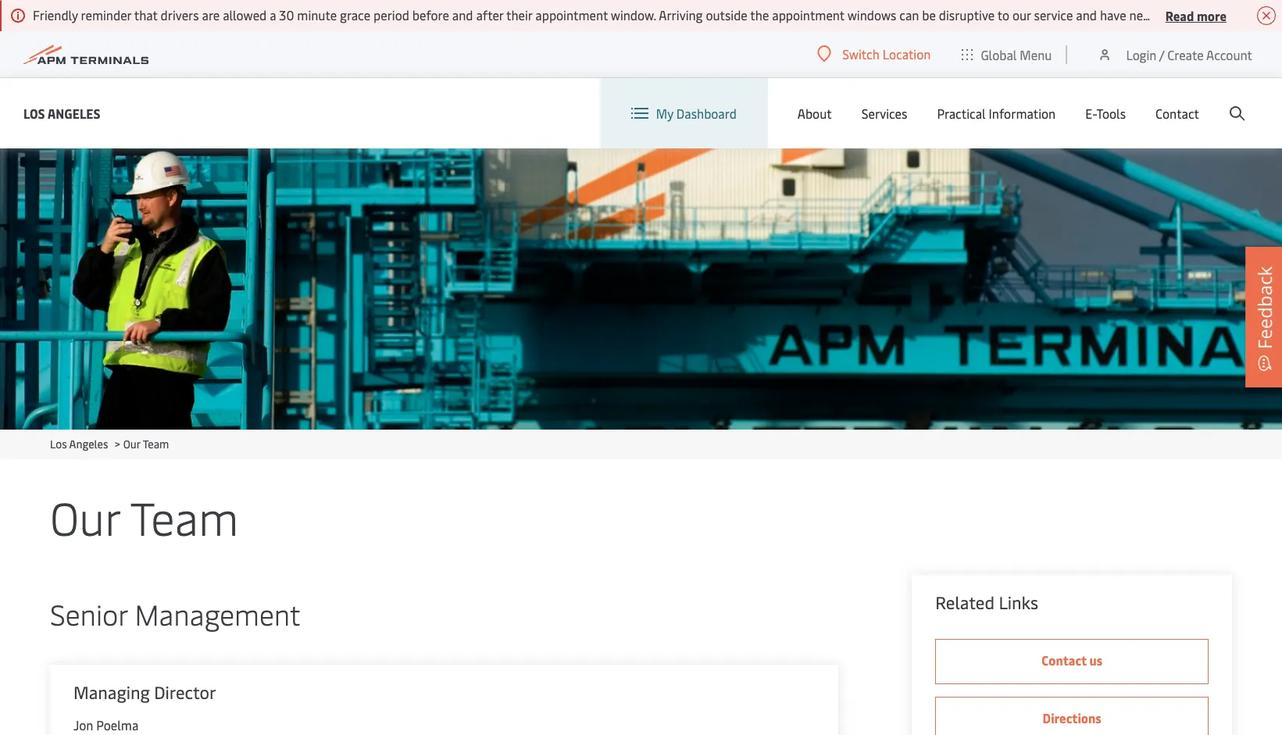 Task type: locate. For each thing, give the bounding box(es) containing it.
contact left the us in the bottom right of the page
[[1042, 652, 1087, 669]]

1 horizontal spatial and
[[1077, 6, 1097, 23]]

appointment right the the
[[772, 6, 845, 23]]

service
[[1035, 6, 1074, 23]]

1 horizontal spatial appointment
[[772, 6, 845, 23]]

have
[[1100, 6, 1127, 23]]

contact down login / create account link
[[1156, 105, 1200, 122]]

drivers left the are
[[161, 6, 199, 23]]

and left after
[[452, 6, 473, 23]]

angeles
[[47, 104, 100, 122], [69, 437, 108, 452]]

more
[[1197, 7, 1227, 24]]

the
[[751, 6, 769, 23]]

1 vertical spatial los
[[50, 437, 67, 452]]

0 horizontal spatial our
[[50, 486, 120, 548]]

grace
[[340, 6, 371, 23]]

and
[[452, 6, 473, 23], [1077, 6, 1097, 23]]

a
[[270, 6, 276, 23]]

2 drivers from the left
[[1245, 6, 1283, 23]]

us
[[1090, 652, 1103, 669]]

appointment
[[536, 6, 608, 23], [772, 6, 845, 23]]

login / create account link
[[1098, 31, 1253, 77]]

0 vertical spatial team
[[143, 437, 169, 452]]

links
[[999, 591, 1039, 614]]

to
[[998, 6, 1010, 23]]

our right the >
[[123, 437, 140, 452]]

appointment right their
[[536, 6, 608, 23]]

angeles for los angeles
[[47, 104, 100, 122]]

1 vertical spatial contact
[[1042, 652, 1087, 669]]

0 horizontal spatial los
[[23, 104, 45, 122]]

global menu
[[981, 46, 1052, 63]]

0 horizontal spatial drivers
[[161, 6, 199, 23]]

>
[[115, 437, 120, 452]]

0 vertical spatial angeles
[[47, 104, 100, 122]]

before
[[413, 6, 449, 23]]

senior management
[[50, 595, 301, 633]]

outside
[[706, 6, 748, 23]]

about
[[798, 105, 832, 122]]

related
[[936, 591, 995, 614]]

after
[[476, 6, 504, 23]]

/
[[1160, 46, 1165, 63]]

0 vertical spatial contact
[[1156, 105, 1200, 122]]

our down los angeles > our team
[[50, 486, 120, 548]]

drivers right on
[[1245, 6, 1283, 23]]

1 vertical spatial angeles
[[69, 437, 108, 452]]

on
[[1228, 6, 1242, 23]]

contact us link
[[936, 639, 1209, 685]]

drivers
[[161, 6, 199, 23], [1245, 6, 1283, 23]]

my
[[656, 105, 674, 122]]

create
[[1168, 46, 1204, 63]]

senior
[[50, 595, 128, 633]]

about button
[[798, 78, 832, 149]]

los for los angeles
[[23, 104, 45, 122]]

location
[[883, 45, 931, 63]]

poelma
[[96, 717, 139, 734]]

practical information
[[937, 105, 1056, 122]]

0 vertical spatial our
[[123, 437, 140, 452]]

contact
[[1156, 105, 1200, 122], [1042, 652, 1087, 669]]

1 vertical spatial los angeles link
[[50, 437, 108, 452]]

0 vertical spatial los angeles link
[[23, 104, 100, 123]]

1 and from the left
[[452, 6, 473, 23]]

los angeles link
[[23, 104, 100, 123], [50, 437, 108, 452]]

allowed
[[223, 6, 267, 23]]

los
[[23, 104, 45, 122], [50, 437, 67, 452]]

can
[[900, 6, 919, 23]]

1 horizontal spatial drivers
[[1245, 6, 1283, 23]]

practical information button
[[937, 78, 1056, 149]]

feedback button
[[1246, 246, 1283, 387]]

los angeles > our team
[[50, 437, 169, 452]]

and left have
[[1077, 6, 1097, 23]]

0 horizontal spatial appointment
[[536, 6, 608, 23]]

0 vertical spatial los
[[23, 104, 45, 122]]

read more button
[[1166, 5, 1227, 25]]

0 horizontal spatial and
[[452, 6, 473, 23]]

disruptive
[[939, 6, 995, 23]]

services
[[862, 105, 908, 122]]

1 horizontal spatial los
[[50, 437, 67, 452]]

our
[[123, 437, 140, 452], [50, 486, 120, 548]]

account
[[1207, 46, 1253, 63]]

0 horizontal spatial contact
[[1042, 652, 1087, 669]]

team
[[143, 437, 169, 452], [130, 486, 239, 548]]

la-our team image
[[0, 149, 1283, 430]]

30
[[279, 6, 294, 23]]

minute
[[297, 6, 337, 23]]



Task type: vqa. For each thing, say whether or not it's contained in the screenshot.
Switch Location
yes



Task type: describe. For each thing, give the bounding box(es) containing it.
menu
[[1020, 46, 1052, 63]]

read
[[1166, 7, 1195, 24]]

windows
[[848, 6, 897, 23]]

los for los angeles > our team
[[50, 437, 67, 452]]

dashboard
[[677, 105, 737, 122]]

managing
[[73, 681, 150, 704]]

contact inside related links contact us
[[1042, 652, 1087, 669]]

my dashboard
[[656, 105, 737, 122]]

contact button
[[1156, 78, 1200, 149]]

e-tools
[[1086, 105, 1126, 122]]

my dashboard button
[[631, 78, 737, 149]]

friendly reminder that drivers are allowed a 30 minute grace period before and after their appointment window. arriving outside the appointment windows can be disruptive to our service and have negative impacts on drivers
[[33, 6, 1283, 23]]

are
[[202, 6, 220, 23]]

related links contact us
[[936, 591, 1103, 669]]

managing director
[[73, 681, 216, 704]]

directions link
[[936, 697, 1209, 736]]

login / create account
[[1127, 46, 1253, 63]]

arriving
[[659, 6, 703, 23]]

switch location
[[843, 45, 931, 63]]

global menu button
[[947, 31, 1068, 78]]

information
[[989, 105, 1056, 122]]

services button
[[862, 78, 908, 149]]

tools
[[1097, 105, 1126, 122]]

2 and from the left
[[1077, 6, 1097, 23]]

reminder
[[81, 6, 131, 23]]

period
[[374, 6, 410, 23]]

1 vertical spatial team
[[130, 486, 239, 548]]

their
[[506, 6, 533, 23]]

switch location button
[[818, 45, 931, 63]]

2 appointment from the left
[[772, 6, 845, 23]]

negative
[[1130, 6, 1177, 23]]

impacts
[[1181, 6, 1225, 23]]

e-tools button
[[1086, 78, 1126, 149]]

feedback
[[1252, 266, 1278, 349]]

read more
[[1166, 7, 1227, 24]]

jon
[[73, 717, 93, 734]]

login
[[1127, 46, 1157, 63]]

switch
[[843, 45, 880, 63]]

e-
[[1086, 105, 1097, 122]]

los angeles
[[23, 104, 100, 122]]

director
[[154, 681, 216, 704]]

that
[[134, 6, 158, 23]]

our
[[1013, 6, 1032, 23]]

be
[[923, 6, 936, 23]]

1 drivers from the left
[[161, 6, 199, 23]]

1 appointment from the left
[[536, 6, 608, 23]]

angeles for los angeles > our team
[[69, 437, 108, 452]]

jon poelma
[[73, 717, 139, 734]]

management
[[135, 595, 301, 633]]

1 vertical spatial our
[[50, 486, 120, 548]]

close alert image
[[1258, 6, 1276, 25]]

1 horizontal spatial our
[[123, 437, 140, 452]]

our team
[[50, 486, 239, 548]]

directions
[[1043, 710, 1102, 727]]

1 horizontal spatial contact
[[1156, 105, 1200, 122]]

global
[[981, 46, 1017, 63]]

window.
[[611, 6, 656, 23]]

practical
[[937, 105, 986, 122]]

friendly
[[33, 6, 78, 23]]



